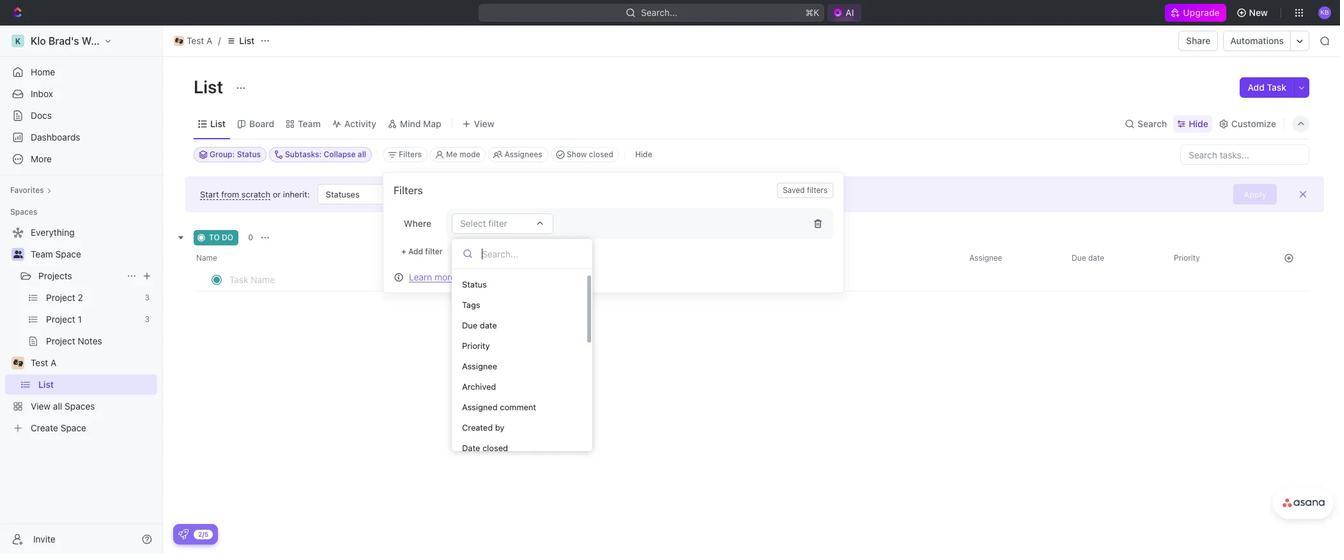 Task type: describe. For each thing, give the bounding box(es) containing it.
docs link
[[5, 105, 157, 126]]

automations
[[1231, 35, 1284, 46]]

to
[[209, 233, 220, 242]]

add task
[[1248, 82, 1287, 93]]

filters
[[399, 150, 422, 159]]

inherit:
[[283, 189, 310, 199]]

onboarding checklist button element
[[178, 529, 189, 540]]

start from scratch or inherit:
[[200, 189, 310, 199]]

home link
[[5, 62, 157, 82]]

by
[[495, 422, 505, 433]]

filter inside select filter dropdown button
[[489, 218, 508, 229]]

team link
[[295, 115, 321, 133]]

activity link
[[342, 115, 376, 133]]

favorites button
[[5, 183, 57, 198]]

share button
[[1179, 31, 1219, 51]]

projects
[[38, 270, 72, 281]]

a inside navigation
[[51, 357, 56, 368]]

projects link
[[38, 266, 121, 286]]

assignees
[[505, 150, 543, 159]]

+ add filter
[[402, 247, 443, 256]]

add inside button
[[1248, 82, 1265, 93]]

learn more about filters
[[409, 271, 508, 282]]

2/5
[[198, 530, 209, 538]]

assignee
[[462, 361, 497, 371]]

share
[[1187, 35, 1211, 46]]

due date
[[462, 320, 497, 330]]

select filter button
[[452, 214, 554, 234]]

scratch
[[242, 189, 271, 199]]

search...
[[641, 7, 678, 18]]

space
[[55, 249, 81, 260]]

test a inside sidebar navigation
[[31, 357, 56, 368]]

created
[[462, 422, 493, 433]]

to do
[[209, 233, 233, 242]]

activity
[[344, 118, 376, 129]]

or
[[273, 189, 281, 199]]

0 vertical spatial list
[[239, 35, 255, 46]]

+
[[402, 247, 406, 256]]

dashboards link
[[5, 127, 157, 148]]

saved filters
[[783, 185, 828, 195]]

saved
[[783, 185, 805, 195]]

docs
[[31, 110, 52, 121]]

team space link
[[31, 244, 155, 265]]

hide button
[[1174, 115, 1213, 133]]

upgrade link
[[1166, 4, 1227, 22]]

add task button
[[1241, 77, 1295, 98]]

search button
[[1121, 115, 1171, 133]]

automations button
[[1225, 31, 1291, 51]]

assigned
[[462, 402, 498, 412]]

archived
[[462, 381, 496, 392]]

mind
[[400, 118, 421, 129]]

task
[[1268, 82, 1287, 93]]

home
[[31, 66, 55, 77]]

filters button
[[383, 147, 428, 162]]

start
[[200, 189, 219, 199]]

team space
[[31, 249, 81, 260]]

0 vertical spatial test
[[187, 35, 204, 46]]

start from scratch link
[[200, 189, 271, 200]]

priority
[[462, 340, 490, 351]]

Task Name text field
[[230, 269, 603, 290]]

hide button
[[630, 147, 658, 162]]

date
[[462, 443, 480, 453]]

test inside sidebar navigation
[[31, 357, 48, 368]]

spaces
[[10, 207, 37, 217]]

hide inside dropdown button
[[1189, 118, 1209, 129]]

tags
[[462, 300, 480, 310]]

invite
[[33, 534, 55, 544]]

inbox link
[[5, 84, 157, 104]]

/
[[218, 35, 221, 46]]



Task type: locate. For each thing, give the bounding box(es) containing it.
favorites
[[10, 185, 44, 195]]

1 horizontal spatial hide
[[1189, 118, 1209, 129]]

list link left board link
[[208, 115, 226, 133]]

about
[[458, 271, 482, 282]]

0
[[248, 233, 253, 242]]

onboarding checklist button image
[[178, 529, 189, 540]]

1 horizontal spatial filter
[[489, 218, 508, 229]]

hands asl interpreting image
[[175, 38, 183, 44], [13, 359, 23, 367]]

hide inside button
[[635, 150, 653, 159]]

board link
[[247, 115, 274, 133]]

0 horizontal spatial test a
[[31, 357, 56, 368]]

learn
[[409, 271, 432, 282]]

1 vertical spatial a
[[51, 357, 56, 368]]

1 horizontal spatial a
[[207, 35, 212, 46]]

mind map
[[400, 118, 442, 129]]

date closed
[[462, 443, 508, 453]]

tree containing team space
[[5, 222, 157, 439]]

0 vertical spatial filter
[[489, 218, 508, 229]]

sidebar navigation
[[0, 26, 163, 554]]

customize button
[[1215, 115, 1281, 133]]

due
[[462, 320, 478, 330]]

filter up more
[[425, 247, 443, 256]]

filters right about in the left of the page
[[484, 271, 508, 282]]

add left "task"
[[1248, 82, 1265, 93]]

a
[[207, 35, 212, 46], [51, 357, 56, 368]]

1 vertical spatial test a
[[31, 357, 56, 368]]

team right the board
[[298, 118, 321, 129]]

search
[[1138, 118, 1168, 129]]

inbox
[[31, 88, 53, 99]]

1 horizontal spatial test a
[[187, 35, 212, 46]]

comment
[[500, 402, 536, 412]]

0 vertical spatial team
[[298, 118, 321, 129]]

0 vertical spatial test a link
[[171, 33, 216, 49]]

filters right 'saved'
[[807, 185, 828, 195]]

1 vertical spatial list
[[194, 76, 227, 97]]

1 vertical spatial hide
[[635, 150, 653, 159]]

team for team space
[[31, 249, 53, 260]]

1 horizontal spatial test
[[187, 35, 204, 46]]

list
[[239, 35, 255, 46], [194, 76, 227, 97], [210, 118, 226, 129]]

filter
[[489, 218, 508, 229], [425, 247, 443, 256]]

team
[[298, 118, 321, 129], [31, 249, 53, 260]]

test a link
[[171, 33, 216, 49], [31, 353, 155, 373]]

new
[[1250, 7, 1268, 18]]

0 vertical spatial test a
[[187, 35, 212, 46]]

0 horizontal spatial team
[[31, 249, 53, 260]]

filter right select
[[489, 218, 508, 229]]

1 horizontal spatial team
[[298, 118, 321, 129]]

1 vertical spatial list link
[[208, 115, 226, 133]]

test a
[[187, 35, 212, 46], [31, 357, 56, 368]]

hide
[[1189, 118, 1209, 129], [635, 150, 653, 159]]

mind map link
[[398, 115, 442, 133]]

tree inside sidebar navigation
[[5, 222, 157, 439]]

1 vertical spatial filters
[[484, 271, 508, 282]]

1 vertical spatial test
[[31, 357, 48, 368]]

team for team
[[298, 118, 321, 129]]

1 vertical spatial add
[[409, 247, 423, 256]]

0 vertical spatial hands asl interpreting image
[[175, 38, 183, 44]]

1 vertical spatial team
[[31, 249, 53, 260]]

filters
[[807, 185, 828, 195], [484, 271, 508, 282]]

0 vertical spatial add
[[1248, 82, 1265, 93]]

0 vertical spatial filters
[[807, 185, 828, 195]]

1 vertical spatial hands asl interpreting image
[[13, 359, 23, 367]]

select
[[460, 218, 486, 229]]

where
[[404, 218, 432, 229]]

new button
[[1232, 3, 1276, 23]]

list down the /
[[194, 76, 227, 97]]

list link
[[223, 33, 258, 49], [208, 115, 226, 133]]

hands asl interpreting image inside test a link
[[175, 38, 183, 44]]

list link right the /
[[223, 33, 258, 49]]

0 horizontal spatial filter
[[425, 247, 443, 256]]

user group image
[[13, 251, 23, 258]]

1 horizontal spatial test a link
[[171, 33, 216, 49]]

list right the /
[[239, 35, 255, 46]]

1 horizontal spatial filters
[[807, 185, 828, 195]]

created by
[[462, 422, 505, 433]]

team inside sidebar navigation
[[31, 249, 53, 260]]

Search... text field
[[482, 244, 582, 263]]

map
[[423, 118, 442, 129]]

1 vertical spatial test a link
[[31, 353, 155, 373]]

more
[[435, 271, 456, 282]]

customize
[[1232, 118, 1277, 129]]

1 horizontal spatial add
[[1248, 82, 1265, 93]]

0 vertical spatial hide
[[1189, 118, 1209, 129]]

board
[[249, 118, 274, 129]]

0 horizontal spatial filters
[[484, 271, 508, 282]]

test
[[187, 35, 204, 46], [31, 357, 48, 368]]

1 horizontal spatial hands asl interpreting image
[[175, 38, 183, 44]]

dashboards
[[31, 132, 80, 143]]

0 horizontal spatial hide
[[635, 150, 653, 159]]

from
[[221, 189, 239, 199]]

status
[[462, 279, 487, 289]]

upgrade
[[1184, 7, 1220, 18]]

2 vertical spatial list
[[210, 118, 226, 129]]

select filter
[[460, 218, 508, 229]]

add
[[1248, 82, 1265, 93], [409, 247, 423, 256]]

0 horizontal spatial test
[[31, 357, 48, 368]]

0 horizontal spatial hands asl interpreting image
[[13, 359, 23, 367]]

⌘k
[[806, 7, 820, 18]]

add right +
[[409, 247, 423, 256]]

team right user group icon
[[31, 249, 53, 260]]

date
[[480, 320, 497, 330]]

assigned comment
[[462, 402, 536, 412]]

tree
[[5, 222, 157, 439]]

0 vertical spatial list link
[[223, 33, 258, 49]]

0 horizontal spatial add
[[409, 247, 423, 256]]

list left board link
[[210, 118, 226, 129]]

0 horizontal spatial test a link
[[31, 353, 155, 373]]

1 vertical spatial filter
[[425, 247, 443, 256]]

do
[[222, 233, 233, 242]]

0 vertical spatial a
[[207, 35, 212, 46]]

closed
[[483, 443, 508, 453]]

assignees button
[[489, 147, 548, 162]]

0 horizontal spatial a
[[51, 357, 56, 368]]

Search tasks... text field
[[1182, 145, 1309, 164]]

learn more about filters link
[[409, 271, 508, 282]]



Task type: vqa. For each thing, say whether or not it's contained in the screenshot.
Test
yes



